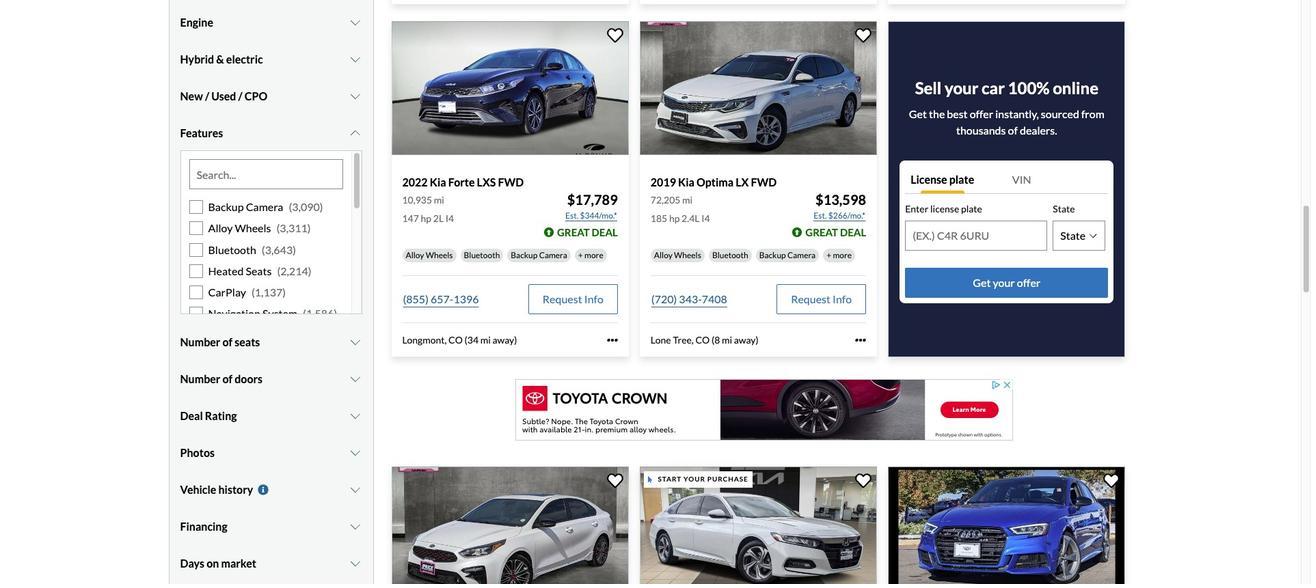 Task type: describe. For each thing, give the bounding box(es) containing it.
72,205 mi 185 hp 2.4l i4
[[651, 194, 710, 224]]

number of seats button
[[180, 326, 362, 360]]

snow white pearl 2019 kia optima lx fwd sedan front-wheel drive automatic image
[[640, 21, 877, 155]]

7408
[[702, 292, 727, 305]]

number for number of seats
[[180, 336, 220, 349]]

get your offer button
[[905, 268, 1109, 298]]

chevron down image for number of seats
[[349, 337, 362, 348]]

market
[[221, 557, 256, 570]]

bluetooth (3,643)
[[208, 243, 296, 256]]

info for (720) 343-7408
[[833, 292, 852, 305]]

get for get your offer
[[973, 276, 991, 289]]

ellipsis h image
[[856, 335, 866, 346]]

plate inside tab
[[950, 173, 975, 186]]

financing
[[180, 520, 228, 533]]

(2,214)
[[277, 264, 311, 277]]

lone tree, co (8 mi away)
[[651, 334, 759, 346]]

enter
[[905, 203, 929, 215]]

deal
[[180, 410, 203, 423]]

days on market
[[180, 557, 256, 570]]

2l
[[433, 212, 444, 224]]

online
[[1053, 78, 1099, 98]]

2019
[[651, 175, 676, 188]]

2 alloy wheels from the left
[[654, 250, 701, 260]]

$266/mo.*
[[829, 210, 866, 221]]

engine button
[[180, 6, 362, 40]]

car
[[982, 78, 1005, 98]]

10,935
[[402, 194, 432, 206]]

2 horizontal spatial backup
[[759, 250, 786, 260]]

$17,789 est. $344/mo.*
[[565, 191, 618, 221]]

1 + from the left
[[578, 250, 583, 260]]

your for purchase
[[684, 476, 706, 484]]

request info button for (855) 657-1396
[[528, 284, 618, 314]]

platinum white pearl 2020 honda accord 1.5t ex-l fwd sedan front-wheel drive continuously variable transmission image
[[640, 467, 877, 585]]

request for 7408
[[791, 292, 831, 305]]

purchase
[[708, 476, 749, 484]]

great for $13,598
[[806, 226, 838, 238]]

2 horizontal spatial camera
[[788, 250, 816, 260]]

request for 1396
[[543, 292, 582, 305]]

enter license plate
[[905, 203, 983, 215]]

system
[[263, 307, 297, 320]]

new
[[180, 90, 203, 103]]

2022 kia forte lxs fwd
[[402, 175, 524, 188]]

request info for 7408
[[791, 292, 852, 305]]

features button
[[180, 116, 362, 151]]

license plate tab
[[905, 166, 1007, 193]]

mi inside 10,935 mi 147 hp 2l i4
[[434, 194, 444, 206]]

sourced
[[1041, 107, 1080, 120]]

number for number of doors
[[180, 373, 220, 386]]

on
[[207, 557, 219, 570]]

(1,137)
[[252, 286, 286, 299]]

(720) 343-7408
[[652, 292, 727, 305]]

2 horizontal spatial bluetooth
[[712, 250, 748, 260]]

2 / from the left
[[238, 90, 243, 103]]

$13,598 est. $266/mo.*
[[814, 191, 866, 221]]

great deal for $13,598
[[806, 226, 866, 238]]

72,205
[[651, 194, 681, 206]]

engine
[[180, 16, 213, 29]]

2 + more from the left
[[827, 250, 852, 260]]

carplay (1,137)
[[208, 286, 286, 299]]

$17,789
[[567, 191, 618, 208]]

147
[[402, 212, 419, 224]]

chevron down image for deal rating
[[349, 411, 362, 422]]

number of seats
[[180, 336, 260, 349]]

2 horizontal spatial wheels
[[674, 250, 701, 260]]

mi right the (8 at the right bottom of page
[[722, 334, 732, 346]]

heated seats (2,214)
[[208, 264, 311, 277]]

est. $266/mo.* button
[[813, 209, 866, 223]]

financing button
[[180, 510, 362, 544]]

2019 kia optima lx fwd
[[651, 175, 777, 188]]

optima
[[697, 175, 734, 188]]

vin tab
[[1007, 166, 1109, 193]]

(720)
[[652, 292, 677, 305]]

mi right the (34
[[481, 334, 491, 346]]

2022
[[402, 175, 428, 188]]

longmont,
[[402, 334, 447, 346]]

carplay
[[208, 286, 246, 299]]

deal rating
[[180, 410, 237, 423]]

tab list containing license plate
[[905, 166, 1109, 193]]

features
[[180, 127, 223, 140]]

from
[[1082, 107, 1105, 120]]

great deal for $17,789
[[557, 226, 618, 238]]

1 horizontal spatial alloy
[[406, 250, 424, 260]]

mi inside 72,205 mi 185 hp 2.4l i4
[[682, 194, 693, 206]]

est. for $13,598
[[814, 210, 827, 221]]

days on market button
[[180, 547, 362, 581]]

hybrid & electric
[[180, 53, 263, 66]]

request info for 1396
[[543, 292, 604, 305]]

new / used / cpo
[[180, 90, 268, 103]]

chevron down image inside "vehicle history" dropdown button
[[349, 485, 362, 496]]

1 away) from the left
[[493, 334, 517, 346]]

aurora black 2022 kia forte lxs fwd sedan front-wheel drive automatic image
[[391, 21, 629, 155]]

forte
[[448, 175, 475, 188]]

Search... field
[[190, 160, 342, 189]]

navigation
[[208, 307, 260, 320]]

best
[[947, 107, 968, 120]]

(855) 657-1396
[[403, 292, 479, 305]]

of for seats
[[223, 336, 233, 349]]

hybrid
[[180, 53, 214, 66]]

$344/mo.*
[[580, 210, 617, 221]]

1 more from the left
[[585, 250, 604, 260]]

1396
[[454, 292, 479, 305]]

thousands
[[957, 124, 1006, 137]]

license
[[911, 173, 947, 186]]

chevron down image for hybrid & electric
[[349, 54, 362, 65]]

start
[[658, 476, 682, 484]]

chevron down image for days on market
[[349, 559, 362, 570]]

doors
[[235, 373, 263, 386]]

hp for $17,789
[[421, 212, 432, 224]]

your for car
[[945, 78, 979, 98]]



Task type: locate. For each thing, give the bounding box(es) containing it.
+ down est. $266/mo.* button
[[827, 250, 832, 260]]

10,935 mi 147 hp 2l i4
[[402, 194, 454, 224]]

0 horizontal spatial est.
[[565, 210, 579, 221]]

co left the (8 at the right bottom of page
[[696, 334, 710, 346]]

chevron down image for number of doors
[[349, 374, 362, 385]]

Enter license plate field
[[906, 221, 1047, 250]]

alloy wheels down the 2.4l
[[654, 250, 701, 260]]

1 i4 from the left
[[446, 212, 454, 224]]

seats
[[235, 336, 260, 349]]

chevron down image
[[349, 17, 362, 28], [349, 128, 362, 139], [349, 374, 362, 385], [349, 448, 362, 459]]

number of doors
[[180, 373, 263, 386]]

0 vertical spatial your
[[945, 78, 979, 98]]

of left "seats"
[[223, 336, 233, 349]]

1 horizontal spatial hp
[[669, 212, 680, 224]]

chevron down image inside new / used / cpo dropdown button
[[349, 91, 362, 102]]

1 + more from the left
[[578, 250, 604, 260]]

0 horizontal spatial great deal
[[557, 226, 618, 238]]

0 horizontal spatial request info
[[543, 292, 604, 305]]

camera down est. $266/mo.* button
[[788, 250, 816, 260]]

bluetooth up 1396
[[464, 250, 500, 260]]

deal down $344/mo.*
[[592, 226, 618, 238]]

1 info from the left
[[584, 292, 604, 305]]

electric
[[226, 53, 263, 66]]

used
[[211, 90, 236, 103]]

0 horizontal spatial backup
[[208, 200, 244, 213]]

chevron down image inside 'engine' dropdown button
[[349, 17, 362, 28]]

1 horizontal spatial your
[[945, 78, 979, 98]]

(8
[[712, 334, 720, 346]]

get the best offer instantly, sourced from thousands of dealers.
[[909, 107, 1105, 137]]

1 horizontal spatial more
[[833, 250, 852, 260]]

1 chevron down image from the top
[[349, 54, 362, 65]]

+ more down est. $266/mo.* button
[[827, 250, 852, 260]]

(3,311)
[[277, 222, 311, 235]]

2 vertical spatial of
[[223, 373, 233, 386]]

657-
[[431, 292, 454, 305]]

photos
[[180, 447, 215, 460]]

1 horizontal spatial alloy wheels
[[654, 250, 701, 260]]

fwd right the lx
[[751, 175, 777, 188]]

tab list
[[905, 166, 1109, 193]]

2 + from the left
[[827, 250, 832, 260]]

wheels down the 2.4l
[[674, 250, 701, 260]]

2 info from the left
[[833, 292, 852, 305]]

new / used / cpo button
[[180, 79, 362, 114]]

3 chevron down image from the top
[[349, 374, 362, 385]]

1 horizontal spatial request
[[791, 292, 831, 305]]

2.4l
[[682, 212, 700, 224]]

fwd
[[498, 175, 524, 188], [751, 175, 777, 188]]

1 horizontal spatial great
[[806, 226, 838, 238]]

2 great from the left
[[806, 226, 838, 238]]

0 horizontal spatial great
[[557, 226, 590, 238]]

2 est. from the left
[[814, 210, 827, 221]]

plate right license
[[961, 203, 983, 215]]

offer inside "button"
[[1017, 276, 1041, 289]]

(855) 657-1396 button
[[402, 284, 480, 314]]

1 number from the top
[[180, 336, 220, 349]]

co
[[449, 334, 463, 346], [696, 334, 710, 346]]

0 horizontal spatial hp
[[421, 212, 432, 224]]

3 chevron down image from the top
[[349, 337, 362, 348]]

mi up the 2.4l
[[682, 194, 693, 206]]

your for offer
[[993, 276, 1015, 289]]

2 vertical spatial your
[[684, 476, 706, 484]]

2 away) from the left
[[734, 334, 759, 346]]

2 horizontal spatial your
[[993, 276, 1015, 289]]

mouse pointer image
[[648, 477, 653, 483]]

great down est. $344/mo.* button
[[557, 226, 590, 238]]

sell
[[915, 78, 942, 98]]

$13,598
[[816, 191, 866, 208]]

1 kia from the left
[[430, 175, 446, 188]]

of inside get the best offer instantly, sourced from thousands of dealers.
[[1008, 124, 1018, 137]]

your right start
[[684, 476, 706, 484]]

0 vertical spatial offer
[[970, 107, 994, 120]]

2 fwd from the left
[[751, 175, 777, 188]]

your up best
[[945, 78, 979, 98]]

request info button up ellipsis h icon
[[528, 284, 618, 314]]

the
[[929, 107, 945, 120]]

start your purchase
[[658, 476, 749, 484]]

of down instantly,
[[1008, 124, 1018, 137]]

7 chevron down image from the top
[[349, 559, 362, 570]]

/
[[205, 90, 209, 103], [238, 90, 243, 103]]

kia for 2019
[[678, 175, 695, 188]]

alloy down 147
[[406, 250, 424, 260]]

alloy wheels down 2l
[[406, 250, 453, 260]]

backup camera
[[511, 250, 567, 260], [759, 250, 816, 260]]

great deal down est. $266/mo.* button
[[806, 226, 866, 238]]

(1,586)
[[303, 307, 337, 320]]

deal for $13,598
[[840, 226, 866, 238]]

plate
[[950, 173, 975, 186], [961, 203, 983, 215]]

fwd for 2022 kia forte lxs fwd
[[498, 175, 524, 188]]

great for $17,789
[[557, 226, 590, 238]]

2 horizontal spatial alloy
[[654, 250, 673, 260]]

+ more down est. $344/mo.* button
[[578, 250, 604, 260]]

get left the
[[909, 107, 927, 120]]

hp for $13,598
[[669, 212, 680, 224]]

get your offer
[[973, 276, 1041, 289]]

deal rating button
[[180, 399, 362, 434]]

1 horizontal spatial wheels
[[426, 250, 453, 260]]

1 horizontal spatial fwd
[[751, 175, 777, 188]]

hp inside 10,935 mi 147 hp 2l i4
[[421, 212, 432, 224]]

great down est. $266/mo.* button
[[806, 226, 838, 238]]

1 horizontal spatial camera
[[539, 250, 567, 260]]

request info button
[[528, 284, 618, 314], [777, 284, 866, 314]]

1 horizontal spatial /
[[238, 90, 243, 103]]

1 vertical spatial number
[[180, 373, 220, 386]]

dealers.
[[1020, 124, 1058, 137]]

away) right the (8 at the right bottom of page
[[734, 334, 759, 346]]

kia
[[430, 175, 446, 188], [678, 175, 695, 188]]

more down est. $266/mo.* button
[[833, 250, 852, 260]]

get for get the best offer instantly, sourced from thousands of dealers.
[[909, 107, 927, 120]]

1 vertical spatial your
[[993, 276, 1015, 289]]

great deal down est. $344/mo.* button
[[557, 226, 618, 238]]

i4
[[446, 212, 454, 224], [702, 212, 710, 224]]

0 horizontal spatial bluetooth
[[208, 243, 256, 256]]

+ more
[[578, 250, 604, 260], [827, 250, 852, 260]]

0 horizontal spatial wheels
[[235, 222, 271, 235]]

chevron down image inside days on market dropdown button
[[349, 559, 362, 570]]

(3,090)
[[289, 200, 323, 213]]

deal down $266/mo.*
[[840, 226, 866, 238]]

fwd right lxs
[[498, 175, 524, 188]]

request info button up ellipsis h image
[[777, 284, 866, 314]]

5 chevron down image from the top
[[349, 485, 362, 496]]

away) right the (34
[[493, 334, 517, 346]]

fwd for 2019 kia optima lx fwd
[[751, 175, 777, 188]]

backup camera (3,090)
[[208, 200, 323, 213]]

0 horizontal spatial i4
[[446, 212, 454, 224]]

2 chevron down image from the top
[[349, 128, 362, 139]]

info circle image
[[257, 485, 270, 496]]

ellipsis h image
[[607, 335, 618, 346]]

est. down $13,598
[[814, 210, 827, 221]]

backup camera down est. $266/mo.* button
[[759, 250, 816, 260]]

co left the (34
[[449, 334, 463, 346]]

1 backup camera from the left
[[511, 250, 567, 260]]

blue 2019 audi s3 2.0t quattro premium plus awd sedan all-wheel drive 7-speed automatic image
[[888, 467, 1126, 585]]

alloy wheels (3,311)
[[208, 222, 311, 235]]

2 backup camera from the left
[[759, 250, 816, 260]]

1 great from the left
[[557, 226, 590, 238]]

chevron down image inside number of seats "dropdown button"
[[349, 337, 362, 348]]

alloy down 185
[[654, 250, 673, 260]]

2 chevron down image from the top
[[349, 91, 362, 102]]

est. inside $13,598 est. $266/mo.*
[[814, 210, 827, 221]]

1 horizontal spatial backup camera
[[759, 250, 816, 260]]

0 horizontal spatial request
[[543, 292, 582, 305]]

chevron down image inside "financing" dropdown button
[[349, 522, 362, 533]]

cpo
[[245, 90, 268, 103]]

1 horizontal spatial request info button
[[777, 284, 866, 314]]

(855)
[[403, 292, 429, 305]]

request info button for (720) 343-7408
[[777, 284, 866, 314]]

2 kia from the left
[[678, 175, 695, 188]]

get down enter license plate field on the top right of the page
[[973, 276, 991, 289]]

wheels down 2l
[[426, 250, 453, 260]]

snow white pearl 2021 kia forte gt fwd sedan front-wheel drive automatic image
[[391, 467, 629, 585]]

1 horizontal spatial +
[[827, 250, 832, 260]]

bluetooth up heated
[[208, 243, 256, 256]]

0 horizontal spatial fwd
[[498, 175, 524, 188]]

1 est. from the left
[[565, 210, 579, 221]]

1 vertical spatial offer
[[1017, 276, 1041, 289]]

kia right 2019
[[678, 175, 695, 188]]

2 request info from the left
[[791, 292, 852, 305]]

0 horizontal spatial deal
[[592, 226, 618, 238]]

get inside get the best offer instantly, sourced from thousands of dealers.
[[909, 107, 927, 120]]

1 horizontal spatial i4
[[702, 212, 710, 224]]

0 horizontal spatial get
[[909, 107, 927, 120]]

0 horizontal spatial away)
[[493, 334, 517, 346]]

2 great deal from the left
[[806, 226, 866, 238]]

tree,
[[673, 334, 694, 346]]

0 horizontal spatial offer
[[970, 107, 994, 120]]

kia right 2022
[[430, 175, 446, 188]]

number up deal rating
[[180, 373, 220, 386]]

i4 inside 72,205 mi 185 hp 2.4l i4
[[702, 212, 710, 224]]

0 horizontal spatial co
[[449, 334, 463, 346]]

0 horizontal spatial request info button
[[528, 284, 618, 314]]

1 vertical spatial of
[[223, 336, 233, 349]]

2 deal from the left
[[840, 226, 866, 238]]

0 horizontal spatial backup camera
[[511, 250, 567, 260]]

4 chevron down image from the top
[[349, 411, 362, 422]]

est. for $17,789
[[565, 210, 579, 221]]

1 horizontal spatial get
[[973, 276, 991, 289]]

info
[[584, 292, 604, 305], [833, 292, 852, 305]]

0 horizontal spatial camera
[[246, 200, 283, 213]]

2 more from the left
[[833, 250, 852, 260]]

/ left cpo
[[238, 90, 243, 103]]

seats
[[246, 264, 272, 277]]

offer inside get the best offer instantly, sourced from thousands of dealers.
[[970, 107, 994, 120]]

chevron down image for photos
[[349, 448, 362, 459]]

mi up 2l
[[434, 194, 444, 206]]

hp right 185
[[669, 212, 680, 224]]

1 horizontal spatial offer
[[1017, 276, 1041, 289]]

1 fwd from the left
[[498, 175, 524, 188]]

photos button
[[180, 436, 362, 471]]

343-
[[679, 292, 702, 305]]

0 horizontal spatial kia
[[430, 175, 446, 188]]

2 i4 from the left
[[702, 212, 710, 224]]

rating
[[205, 410, 237, 423]]

/ right the new
[[205, 90, 209, 103]]

1 horizontal spatial away)
[[734, 334, 759, 346]]

1 horizontal spatial kia
[[678, 175, 695, 188]]

1 horizontal spatial + more
[[827, 250, 852, 260]]

i4 right 2l
[[446, 212, 454, 224]]

4 chevron down image from the top
[[349, 448, 362, 459]]

i4 for $17,789
[[446, 212, 454, 224]]

days
[[180, 557, 205, 570]]

chevron down image
[[349, 54, 362, 65], [349, 91, 362, 102], [349, 337, 362, 348], [349, 411, 362, 422], [349, 485, 362, 496], [349, 522, 362, 533], [349, 559, 362, 570]]

info for (855) 657-1396
[[584, 292, 604, 305]]

chevron down image for engine
[[349, 17, 362, 28]]

your inside "button"
[[993, 276, 1015, 289]]

2 hp from the left
[[669, 212, 680, 224]]

deal for $17,789
[[592, 226, 618, 238]]

sell your car 100% online
[[915, 78, 1099, 98]]

great deal
[[557, 226, 618, 238], [806, 226, 866, 238]]

get
[[909, 107, 927, 120], [973, 276, 991, 289]]

start your purchase link
[[640, 467, 880, 585]]

0 horizontal spatial /
[[205, 90, 209, 103]]

1 hp from the left
[[421, 212, 432, 224]]

0 horizontal spatial your
[[684, 476, 706, 484]]

&
[[216, 53, 224, 66]]

2 request info button from the left
[[777, 284, 866, 314]]

1 vertical spatial get
[[973, 276, 991, 289]]

185
[[651, 212, 668, 224]]

alloy up the "bluetooth (3,643)"
[[208, 222, 233, 235]]

+
[[578, 250, 583, 260], [827, 250, 832, 260]]

plate right license at the top of the page
[[950, 173, 975, 186]]

0 horizontal spatial info
[[584, 292, 604, 305]]

0 vertical spatial number
[[180, 336, 220, 349]]

i4 right the 2.4l
[[702, 212, 710, 224]]

wheels
[[235, 222, 271, 235], [426, 250, 453, 260], [674, 250, 701, 260]]

chevron down image inside number of doors dropdown button
[[349, 374, 362, 385]]

1 horizontal spatial info
[[833, 292, 852, 305]]

longmont, co (34 mi away)
[[402, 334, 517, 346]]

1 deal from the left
[[592, 226, 618, 238]]

1 request info button from the left
[[528, 284, 618, 314]]

of left doors
[[223, 373, 233, 386]]

1 horizontal spatial deal
[[840, 226, 866, 238]]

vehicle history button
[[180, 473, 362, 507]]

backup
[[208, 200, 244, 213], [511, 250, 538, 260], [759, 250, 786, 260]]

0 horizontal spatial alloy
[[208, 222, 233, 235]]

1 horizontal spatial great deal
[[806, 226, 866, 238]]

number inside dropdown button
[[180, 373, 220, 386]]

number inside "dropdown button"
[[180, 336, 220, 349]]

lx
[[736, 175, 749, 188]]

est. down $17,789
[[565, 210, 579, 221]]

2 request from the left
[[791, 292, 831, 305]]

0 horizontal spatial +
[[578, 250, 583, 260]]

1 horizontal spatial request info
[[791, 292, 852, 305]]

of inside dropdown button
[[223, 373, 233, 386]]

0 horizontal spatial more
[[585, 250, 604, 260]]

(3,643)
[[262, 243, 296, 256]]

your down enter license plate field on the top right of the page
[[993, 276, 1015, 289]]

bluetooth up 7408
[[712, 250, 748, 260]]

1 horizontal spatial co
[[696, 334, 710, 346]]

camera
[[246, 200, 283, 213], [539, 250, 567, 260], [788, 250, 816, 260]]

camera up alloy wheels (3,311) in the top of the page
[[246, 200, 283, 213]]

0 vertical spatial get
[[909, 107, 927, 120]]

number up number of doors on the left of page
[[180, 336, 220, 349]]

camera down est. $344/mo.* button
[[539, 250, 567, 260]]

hp
[[421, 212, 432, 224], [669, 212, 680, 224]]

0 vertical spatial plate
[[950, 173, 975, 186]]

wheels up the "bluetooth (3,643)"
[[235, 222, 271, 235]]

i4 for $13,598
[[702, 212, 710, 224]]

1 request from the left
[[543, 292, 582, 305]]

vehicle
[[180, 484, 216, 497]]

chevron down image for features
[[349, 128, 362, 139]]

0 horizontal spatial + more
[[578, 250, 604, 260]]

more down est. $344/mo.* button
[[585, 250, 604, 260]]

1 vertical spatial plate
[[961, 203, 983, 215]]

hp inside 72,205 mi 185 hp 2.4l i4
[[669, 212, 680, 224]]

i4 inside 10,935 mi 147 hp 2l i4
[[446, 212, 454, 224]]

chevron down image inside photos dropdown button
[[349, 448, 362, 459]]

navigation system (1,586)
[[208, 307, 337, 320]]

backup camera down est. $344/mo.* button
[[511, 250, 567, 260]]

offer
[[970, 107, 994, 120], [1017, 276, 1041, 289]]

1 horizontal spatial backup
[[511, 250, 538, 260]]

chevron down image inside hybrid & electric dropdown button
[[349, 54, 362, 65]]

0 vertical spatial of
[[1008, 124, 1018, 137]]

2 co from the left
[[696, 334, 710, 346]]

vin
[[1013, 173, 1032, 186]]

great
[[557, 226, 590, 238], [806, 226, 838, 238]]

of inside "dropdown button"
[[223, 336, 233, 349]]

number of doors button
[[180, 363, 362, 397]]

chevron down image inside deal rating dropdown button
[[349, 411, 362, 422]]

vehicle history
[[180, 484, 253, 497]]

bluetooth
[[208, 243, 256, 256], [464, 250, 500, 260], [712, 250, 748, 260]]

of for doors
[[223, 373, 233, 386]]

1 horizontal spatial bluetooth
[[464, 250, 500, 260]]

license
[[931, 203, 959, 215]]

lone
[[651, 334, 671, 346]]

est. inside $17,789 est. $344/mo.*
[[565, 210, 579, 221]]

chevron down image inside features dropdown button
[[349, 128, 362, 139]]

1 alloy wheels from the left
[[406, 250, 453, 260]]

advertisement region
[[515, 380, 1013, 441]]

get inside "button"
[[973, 276, 991, 289]]

2 number from the top
[[180, 373, 220, 386]]

chevron down image for new / used / cpo
[[349, 91, 362, 102]]

chevron down image for financing
[[349, 522, 362, 533]]

0 horizontal spatial alloy wheels
[[406, 250, 453, 260]]

1 horizontal spatial est.
[[814, 210, 827, 221]]

(34
[[465, 334, 479, 346]]

hybrid & electric button
[[180, 43, 362, 77]]

1 great deal from the left
[[557, 226, 618, 238]]

kia for 2022
[[430, 175, 446, 188]]

1 co from the left
[[449, 334, 463, 346]]

hp left 2l
[[421, 212, 432, 224]]

1 request info from the left
[[543, 292, 604, 305]]

1 / from the left
[[205, 90, 209, 103]]

+ down est. $344/mo.* button
[[578, 250, 583, 260]]

1 chevron down image from the top
[[349, 17, 362, 28]]

instantly,
[[996, 107, 1039, 120]]

6 chevron down image from the top
[[349, 522, 362, 533]]



Task type: vqa. For each thing, say whether or not it's contained in the screenshot.


